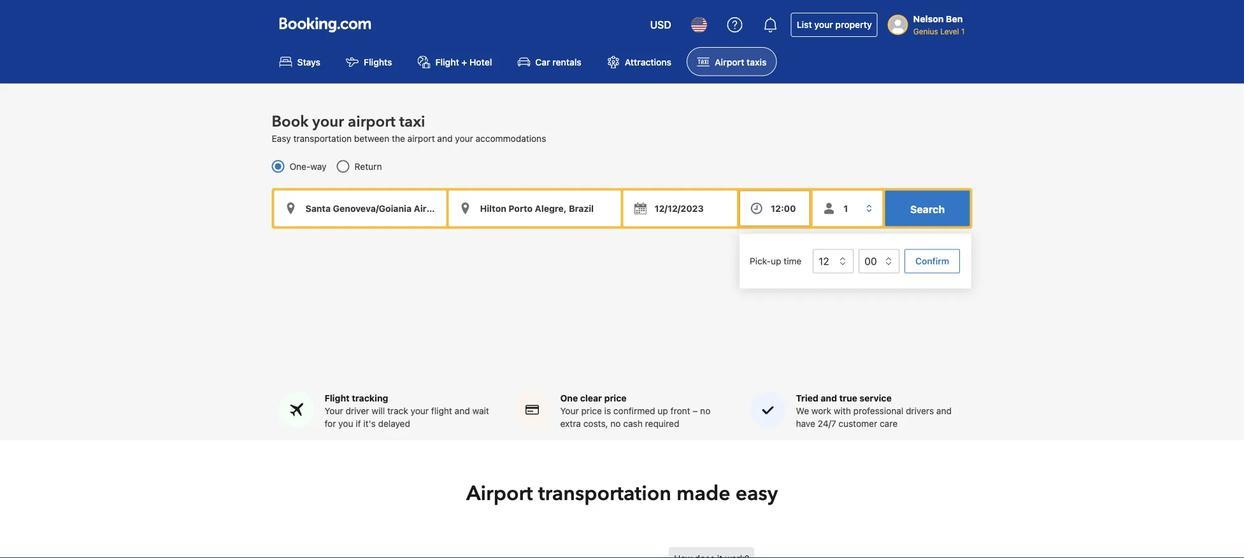 Task type: locate. For each thing, give the bounding box(es) containing it.
0 vertical spatial up
[[771, 256, 781, 267]]

cash
[[623, 419, 643, 429]]

1 vertical spatial airport
[[466, 480, 533, 508]]

return
[[355, 161, 382, 172]]

0 vertical spatial flight
[[436, 57, 459, 67]]

airport down taxi
[[408, 133, 435, 144]]

price up the is
[[604, 393, 627, 404]]

flights link
[[336, 47, 402, 76]]

transportation
[[293, 133, 352, 144], [538, 480, 672, 508]]

taxi
[[399, 111, 425, 132]]

book your airport taxi easy transportation between the airport and your accommodations
[[272, 111, 546, 144]]

attractions
[[625, 57, 672, 67]]

attractions link
[[597, 47, 682, 76]]

flight + hotel link
[[407, 47, 502, 76]]

flight
[[436, 57, 459, 67], [325, 393, 350, 404]]

professional
[[853, 406, 904, 417]]

wait
[[472, 406, 489, 417]]

your
[[325, 406, 343, 417], [560, 406, 579, 417]]

your right list
[[814, 19, 833, 30]]

stays link
[[269, 47, 331, 76]]

and inside flight tracking your driver will track your flight and wait for you if it's delayed
[[455, 406, 470, 417]]

up left time
[[771, 256, 781, 267]]

booking airport taxi image
[[669, 548, 937, 559]]

confirmed
[[614, 406, 655, 417]]

usd
[[650, 19, 671, 31]]

0 horizontal spatial flight
[[325, 393, 350, 404]]

flight for flight tracking your driver will track your flight and wait for you if it's delayed
[[325, 393, 350, 404]]

transportation inside 'book your airport taxi easy transportation between the airport and your accommodations'
[[293, 133, 352, 144]]

true
[[839, 393, 858, 404]]

nelson ben genius level 1
[[913, 14, 965, 36]]

we
[[796, 406, 809, 417]]

1 horizontal spatial price
[[604, 393, 627, 404]]

0 horizontal spatial up
[[658, 406, 668, 417]]

airport for airport transportation made easy
[[466, 480, 533, 508]]

flight left +
[[436, 57, 459, 67]]

0 horizontal spatial airport
[[348, 111, 396, 132]]

price down clear
[[581, 406, 602, 417]]

confirm
[[916, 256, 950, 266]]

tracking
[[352, 393, 388, 404]]

driver
[[346, 406, 369, 417]]

1 horizontal spatial transportation
[[538, 480, 672, 508]]

airport
[[715, 57, 744, 67], [466, 480, 533, 508]]

level
[[940, 27, 959, 36]]

0 horizontal spatial airport
[[466, 480, 533, 508]]

service
[[860, 393, 892, 404]]

1 vertical spatial flight
[[325, 393, 350, 404]]

0 vertical spatial airport
[[715, 57, 744, 67]]

1 your from the left
[[325, 406, 343, 417]]

1 vertical spatial no
[[611, 419, 621, 429]]

extra
[[560, 419, 581, 429]]

your inside flight tracking your driver will track your flight and wait for you if it's delayed
[[325, 406, 343, 417]]

accommodations
[[476, 133, 546, 144]]

1 horizontal spatial airport
[[408, 133, 435, 144]]

price
[[604, 393, 627, 404], [581, 406, 602, 417]]

search
[[910, 203, 945, 215]]

0 horizontal spatial transportation
[[293, 133, 352, 144]]

your
[[814, 19, 833, 30], [312, 111, 344, 132], [455, 133, 473, 144], [411, 406, 429, 417]]

your up for
[[325, 406, 343, 417]]

clear
[[580, 393, 602, 404]]

1 horizontal spatial your
[[560, 406, 579, 417]]

flight
[[431, 406, 452, 417]]

up
[[771, 256, 781, 267], [658, 406, 668, 417]]

0 horizontal spatial your
[[325, 406, 343, 417]]

one-
[[290, 161, 310, 172]]

one clear price your price is confirmed up front – no extra costs, no cash required
[[560, 393, 711, 429]]

front
[[671, 406, 690, 417]]

tried
[[796, 393, 819, 404]]

and right the
[[437, 133, 453, 144]]

search button
[[885, 191, 970, 226]]

and left wait
[[455, 406, 470, 417]]

0 vertical spatial transportation
[[293, 133, 352, 144]]

flight inside flight tracking your driver will track your flight and wait for you if it's delayed
[[325, 393, 350, 404]]

1 vertical spatial transportation
[[538, 480, 672, 508]]

no
[[700, 406, 711, 417], [611, 419, 621, 429]]

your down one
[[560, 406, 579, 417]]

0 vertical spatial airport
[[348, 111, 396, 132]]

costs,
[[583, 419, 608, 429]]

track
[[387, 406, 408, 417]]

airport
[[348, 111, 396, 132], [408, 133, 435, 144]]

airport for airport taxis
[[715, 57, 744, 67]]

0 horizontal spatial no
[[611, 419, 621, 429]]

no right –
[[700, 406, 711, 417]]

with
[[834, 406, 851, 417]]

booking.com online hotel reservations image
[[279, 17, 371, 32]]

and
[[437, 133, 453, 144], [821, 393, 837, 404], [455, 406, 470, 417], [937, 406, 952, 417]]

0 vertical spatial no
[[700, 406, 711, 417]]

and up work
[[821, 393, 837, 404]]

0 vertical spatial price
[[604, 393, 627, 404]]

hotel
[[470, 57, 492, 67]]

1 horizontal spatial flight
[[436, 57, 459, 67]]

1 horizontal spatial airport
[[715, 57, 744, 67]]

list your property link
[[791, 13, 878, 37]]

airport up between
[[348, 111, 396, 132]]

up inside one clear price your price is confirmed up front – no extra costs, no cash required
[[658, 406, 668, 417]]

property
[[836, 19, 872, 30]]

1
[[961, 27, 965, 36]]

1 vertical spatial price
[[581, 406, 602, 417]]

for
[[325, 419, 336, 429]]

1 vertical spatial up
[[658, 406, 668, 417]]

car rentals
[[535, 57, 582, 67]]

your right track
[[411, 406, 429, 417]]

your inside flight tracking your driver will track your flight and wait for you if it's delayed
[[411, 406, 429, 417]]

is
[[604, 406, 611, 417]]

flight up 'driver'
[[325, 393, 350, 404]]

up up required
[[658, 406, 668, 417]]

no down the is
[[611, 419, 621, 429]]

2 your from the left
[[560, 406, 579, 417]]

one
[[560, 393, 578, 404]]

24/7
[[818, 419, 836, 429]]

your inside "link"
[[814, 19, 833, 30]]

drivers
[[906, 406, 934, 417]]

airport transportation made easy
[[466, 480, 778, 508]]

12:00 button
[[740, 191, 810, 226]]



Task type: describe. For each thing, give the bounding box(es) containing it.
will
[[372, 406, 385, 417]]

made
[[677, 480, 731, 508]]

usd button
[[643, 10, 679, 40]]

and inside 'book your airport taxi easy transportation between the airport and your accommodations'
[[437, 133, 453, 144]]

the
[[392, 133, 405, 144]]

work
[[812, 406, 831, 417]]

if
[[356, 419, 361, 429]]

flight tracking your driver will track your flight and wait for you if it's delayed
[[325, 393, 489, 429]]

taxis
[[747, 57, 767, 67]]

nelson
[[913, 14, 944, 24]]

12/12/2023 button
[[623, 191, 737, 226]]

rentals
[[553, 57, 582, 67]]

genius
[[913, 27, 938, 36]]

list your property
[[797, 19, 872, 30]]

1 horizontal spatial no
[[700, 406, 711, 417]]

pick-
[[750, 256, 771, 267]]

required
[[645, 419, 679, 429]]

car rentals link
[[507, 47, 592, 76]]

flight for flight + hotel
[[436, 57, 459, 67]]

your left "accommodations"
[[455, 133, 473, 144]]

list
[[797, 19, 812, 30]]

time
[[784, 256, 802, 267]]

customer
[[839, 419, 877, 429]]

car
[[535, 57, 550, 67]]

care
[[880, 419, 898, 429]]

and right drivers
[[937, 406, 952, 417]]

easy
[[736, 480, 778, 508]]

flights
[[364, 57, 392, 67]]

one-way
[[290, 161, 327, 172]]

you
[[338, 419, 353, 429]]

your inside one clear price your price is confirmed up front – no extra costs, no cash required
[[560, 406, 579, 417]]

ben
[[946, 14, 963, 24]]

–
[[693, 406, 698, 417]]

tried and true service we work with professional drivers and have 24/7 customer care
[[796, 393, 952, 429]]

between
[[354, 133, 389, 144]]

Enter destination text field
[[449, 191, 621, 226]]

1 vertical spatial airport
[[408, 133, 435, 144]]

pick-up time
[[750, 256, 802, 267]]

0 horizontal spatial price
[[581, 406, 602, 417]]

+
[[462, 57, 467, 67]]

flight + hotel
[[436, 57, 492, 67]]

delayed
[[378, 419, 410, 429]]

12/12/2023
[[655, 203, 704, 214]]

have
[[796, 419, 815, 429]]

1 horizontal spatial up
[[771, 256, 781, 267]]

your right book
[[312, 111, 344, 132]]

easy
[[272, 133, 291, 144]]

stays
[[297, 57, 321, 67]]

12:00
[[771, 203, 796, 214]]

airport taxis
[[715, 57, 767, 67]]

way
[[310, 161, 327, 172]]

book
[[272, 111, 309, 132]]

airport taxis link
[[687, 47, 777, 76]]

confirm button
[[905, 249, 960, 274]]

Enter pick-up location text field
[[274, 191, 446, 226]]

it's
[[363, 419, 376, 429]]



Task type: vqa. For each thing, say whether or not it's contained in the screenshot.
first A from the top of the page
no



